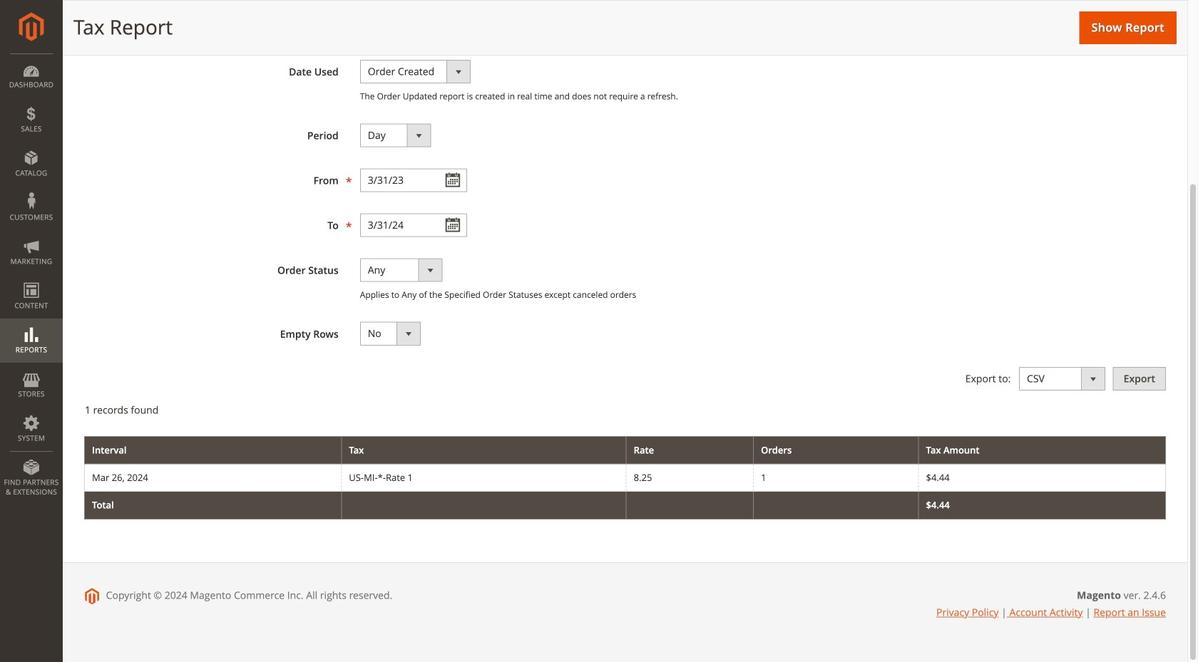 Task type: locate. For each thing, give the bounding box(es) containing it.
menu bar
[[0, 53, 63, 504]]

None text field
[[360, 214, 467, 237]]

None text field
[[360, 169, 467, 192]]



Task type: describe. For each thing, give the bounding box(es) containing it.
magento admin panel image
[[19, 12, 44, 41]]



